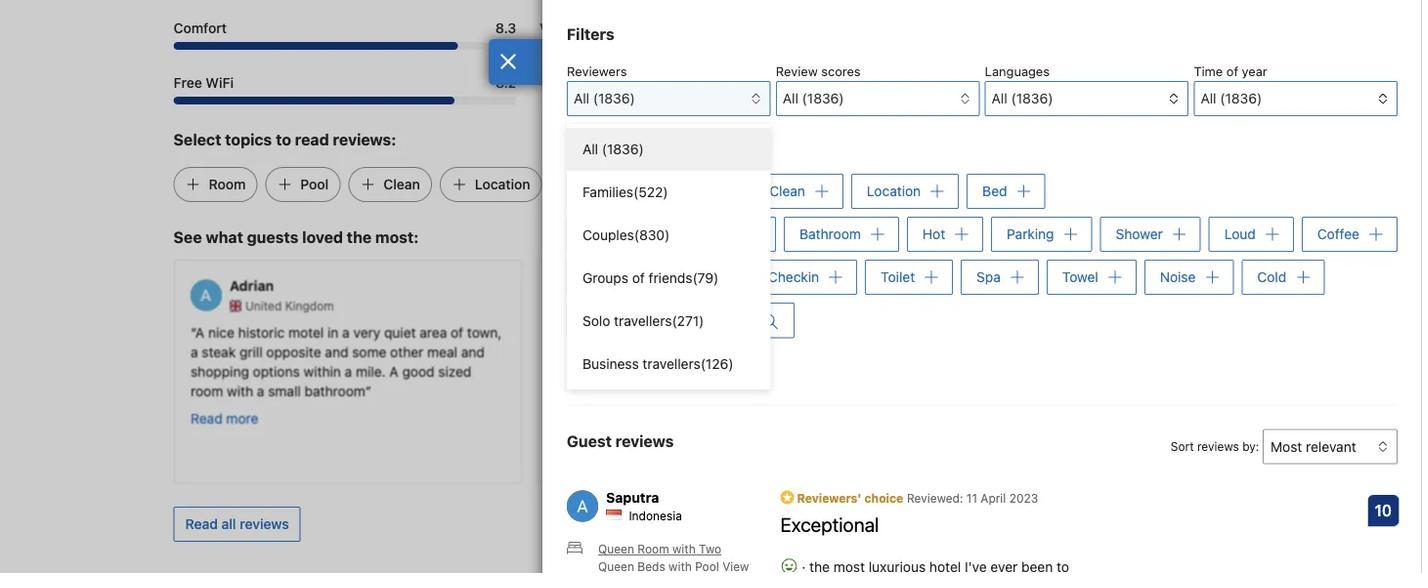 Task type: describe. For each thing, give the bounding box(es) containing it.
filters
[[567, 25, 614, 43]]

claude
[[956, 278, 1003, 294]]

opposite
[[266, 343, 321, 360]]

travellers for (271)
[[614, 313, 672, 329]]

read more button for a nice historic motel in a very quiet area of town, a steak grill opposite and some other meal and shopping options within a mile. a good sized room with a small bathroom
[[190, 408, 258, 428]]

united kingdom image
[[229, 300, 241, 312]]

all (1836) for review scores
[[783, 90, 844, 107]]

view inside queen room with two queen beds with pool view
[[723, 560, 749, 574]]

april
[[981, 491, 1006, 505]]

breakfast
[[583, 226, 642, 242]]

show less button
[[567, 346, 630, 382]]

larissa
[[593, 278, 641, 294]]

0 horizontal spatial location
[[475, 176, 530, 192]]

guest reviews
[[567, 432, 674, 450]]

2023
[[1009, 491, 1038, 505]]

a left mile.
[[344, 363, 352, 379]]

0 horizontal spatial a
[[195, 324, 204, 340]]

parking
[[1007, 226, 1054, 242]]

luxembourg image
[[956, 300, 968, 312]]

less
[[605, 356, 630, 372]]

room inside queen room with two queen beds with pool view
[[638, 543, 669, 556]]

close image
[[499, 54, 517, 69]]

saputra
[[606, 490, 659, 506]]

other
[[390, 343, 423, 360]]

just
[[655, 324, 678, 340]]

adrian
[[229, 278, 273, 294]]

reviewers
[[567, 64, 627, 79]]

a left small on the bottom of page
[[256, 383, 264, 399]]

wifi
[[206, 75, 234, 91]]

topics
[[225, 130, 272, 149]]

0 vertical spatial pool
[[300, 176, 329, 192]]

of left friends
[[632, 270, 645, 286]]

0 vertical spatial view
[[676, 269, 707, 285]]

sort reviews by:
[[1171, 440, 1259, 454]]

reviewed: 11 april 2023
[[907, 491, 1038, 505]]

see
[[173, 228, 202, 247]]

room
[[190, 383, 223, 399]]

(1836) for review scores
[[802, 90, 844, 107]]

good
[[402, 363, 434, 379]]

town,
[[467, 324, 501, 340]]

sized
[[438, 363, 471, 379]]

more for " a nice historic motel in a very quiet area of town, a steak grill opposite and some other meal and shopping options within a mile. a good sized room with a small bathroom
[[226, 410, 258, 426]]

beds
[[638, 560, 665, 574]]

all (1836) for time of year
[[1201, 90, 1262, 107]]

" a nice historic motel in a very quiet area of town, a steak grill opposite and some other meal and shopping options within a mile. a good sized room with a small bathroom
[[190, 324, 501, 399]]

bathroom
[[800, 226, 861, 242]]

some
[[352, 343, 386, 360]]

in
[[327, 324, 338, 340]]

guests
[[247, 228, 299, 247]]

show
[[567, 356, 602, 372]]

area
[[419, 324, 446, 340]]

" for great
[[554, 324, 559, 340]]

reviewed:
[[907, 491, 963, 505]]

reviewers'
[[797, 491, 862, 505]]

free wifi 8.2 meter
[[173, 97, 516, 104]]

couples (830)
[[583, 227, 670, 243]]

(1836) up families (522)
[[602, 141, 644, 157]]

all (1836) button for review scores
[[776, 81, 980, 116]]

comfort 8.3 meter
[[173, 42, 516, 50]]

all for reviewers
[[574, 90, 589, 107]]

value for money 8.1 meter
[[540, 42, 882, 50]]

clean
[[586, 343, 620, 360]]

reviewers' choice
[[794, 491, 903, 505]]

1 horizontal spatial room
[[583, 183, 619, 199]]

0 horizontal spatial room
[[209, 176, 246, 192]]

0 horizontal spatial clean
[[383, 176, 420, 192]]

(1836) for languages
[[1011, 90, 1053, 107]]

all (1836) button for languages
[[985, 81, 1189, 116]]

1 vertical spatial with
[[672, 543, 696, 556]]

all (1836) button for reviewers
[[567, 81, 771, 116]]

business
[[583, 356, 639, 372]]

sort
[[1171, 440, 1194, 454]]

spa
[[977, 269, 1001, 285]]

read more button for great location,  just south of downtown area. very clean and comfortable.
[[554, 369, 622, 389]]

filter reviews region
[[567, 22, 1398, 390]]

all for review scores
[[783, 90, 798, 107]]

pool inside queen room with two queen beds with pool view
[[695, 560, 719, 574]]

loud
[[1224, 226, 1256, 242]]

search
[[667, 141, 706, 156]]

queen room with two queen beds with pool view
[[598, 543, 749, 574]]

select for select a topic to search reviews:
[[567, 141, 604, 156]]

all
[[221, 516, 236, 533]]

read
[[295, 130, 329, 149]]

2 and from the left
[[461, 343, 484, 360]]

comfort
[[173, 20, 227, 36]]

grill
[[239, 343, 262, 360]]

show less
[[567, 356, 630, 372]]

1 and from the left
[[324, 343, 348, 360]]

guest
[[567, 432, 612, 450]]

united kingdom
[[245, 299, 334, 313]]

south
[[682, 324, 718, 340]]

all for time of year
[[1201, 90, 1216, 107]]

families (522)
[[583, 184, 668, 200]]

coffee
[[1317, 226, 1360, 242]]

checkin
[[768, 269, 819, 285]]

reviews inside button
[[240, 516, 289, 533]]

see what guests loved the most:
[[173, 228, 419, 247]]

solo travellers (271)
[[583, 313, 704, 329]]

scored 10 element
[[1368, 495, 1399, 527]]

families
[[583, 184, 633, 200]]

time
[[1194, 64, 1223, 79]]

historic
[[238, 324, 284, 340]]

dog
[[583, 312, 608, 328]]

options
[[252, 363, 299, 379]]

(830)
[[634, 227, 670, 243]]

(271)
[[672, 313, 704, 329]]

all (1836) for reviewers
[[574, 90, 635, 107]]

quiet
[[384, 324, 415, 340]]

select topics to read reviews:
[[173, 130, 396, 149]]

towel
[[1062, 269, 1098, 285]]

a right the "in"
[[342, 324, 349, 340]]

11
[[967, 491, 977, 505]]

read inside button
[[185, 516, 218, 533]]

1 horizontal spatial location
[[867, 183, 921, 199]]

hot
[[923, 226, 945, 242]]

queen room with two queen beds with pool view link
[[567, 541, 757, 574]]

steak
[[201, 343, 235, 360]]

2 queen from the top
[[598, 560, 634, 574]]

reviews for sort
[[1197, 440, 1239, 454]]

what
[[206, 228, 243, 247]]



Task type: vqa. For each thing, say whether or not it's contained in the screenshot.
of inside " Great location,  just south of downtown area. Very clean and comfortable.
yes



Task type: locate. For each thing, give the bounding box(es) containing it.
topic
[[618, 141, 648, 156]]

queen down "indonesia"
[[598, 543, 634, 556]]

(1836) down reviewers
[[593, 90, 635, 107]]

read for " a nice historic motel in a very quiet area of town, a steak grill opposite and some other meal and shopping options within a mile. a good sized room with a small bathroom
[[190, 410, 222, 426]]

for
[[579, 20, 597, 36]]

location
[[475, 176, 530, 192], [867, 183, 921, 199]]

1 horizontal spatial "
[[729, 343, 735, 360]]

1 horizontal spatial bed
[[982, 183, 1007, 199]]

value for money
[[540, 20, 644, 36]]

all down reviewers
[[574, 90, 589, 107]]

" great location,  just south of downtown area. very clean and comfortable.
[[554, 324, 838, 360]]

2 horizontal spatial and
[[623, 343, 647, 360]]

the
[[347, 228, 372, 247]]

room
[[209, 176, 246, 192], [583, 183, 619, 199], [638, 543, 669, 556]]

select
[[173, 130, 221, 149], [567, 141, 604, 156]]

review scores
[[776, 64, 861, 79]]

all (1836) inside all (1836) button
[[1201, 90, 1262, 107]]

a right mile.
[[389, 363, 398, 379]]

toilet
[[881, 269, 915, 285]]

(126)
[[701, 356, 734, 372]]

view up 'heat'
[[676, 269, 707, 285]]

a left steak
[[190, 343, 198, 360]]

of right south
[[721, 324, 734, 340]]

0 horizontal spatial pool
[[300, 176, 329, 192]]

0 horizontal spatial all (1836) button
[[567, 81, 771, 116]]

to
[[276, 130, 291, 149], [651, 141, 663, 156]]

very
[[353, 324, 380, 340]]

review
[[776, 64, 818, 79]]

with inside "" a nice historic motel in a very quiet area of town, a steak grill opposite and some other meal and shopping options within a mile. a good sized room with a small bathroom"
[[226, 383, 253, 399]]

2 vertical spatial read
[[185, 516, 218, 533]]

2 horizontal spatial all (1836) button
[[985, 81, 1189, 116]]

more for " great location,  just south of downtown area. very clean and comfortable.
[[589, 371, 622, 387]]

1 horizontal spatial and
[[461, 343, 484, 360]]

(1836) for time of year
[[1220, 90, 1262, 107]]

1 vertical spatial read
[[190, 410, 222, 426]]

reviews: down free wifi 8.2 meter
[[333, 130, 396, 149]]

and down location,
[[623, 343, 647, 360]]

0 vertical spatial travellers
[[614, 313, 672, 329]]

(1836) inside button
[[1220, 90, 1262, 107]]

free wifi
[[173, 75, 234, 91]]

of inside " great location,  just south of downtown area. very clean and comfortable.
[[721, 324, 734, 340]]

1 horizontal spatial reviews:
[[710, 141, 758, 156]]

reviews left by:
[[1197, 440, 1239, 454]]

8.3
[[495, 20, 516, 36]]

all down languages
[[992, 90, 1007, 107]]

0 horizontal spatial "
[[190, 324, 195, 340]]

1 horizontal spatial more
[[589, 371, 622, 387]]

mile.
[[355, 363, 385, 379]]

(522)
[[633, 184, 668, 200]]

1 horizontal spatial view
[[723, 560, 749, 574]]

bathroom
[[304, 383, 365, 399]]

3 and from the left
[[623, 343, 647, 360]]

1 horizontal spatial select
[[567, 141, 604, 156]]

with down shopping
[[226, 383, 253, 399]]

all (1836)
[[574, 90, 635, 107], [783, 90, 844, 107], [992, 90, 1053, 107], [1201, 90, 1262, 107], [583, 141, 644, 157]]

noise
[[1160, 269, 1196, 285]]

0 horizontal spatial read more button
[[190, 408, 258, 428]]

(1836) down the review scores
[[802, 90, 844, 107]]

travellers down just
[[643, 356, 701, 372]]

" for a
[[190, 324, 195, 340]]

bed up couples
[[585, 176, 610, 192]]

1 vertical spatial more
[[226, 410, 258, 426]]

1 vertical spatial "
[[365, 383, 371, 399]]

heat
[[670, 312, 700, 328]]

0 horizontal spatial to
[[276, 130, 291, 149]]

8.2
[[496, 75, 516, 91]]

shopping
[[190, 363, 249, 379]]

money
[[601, 20, 644, 36]]

select left topics
[[173, 130, 221, 149]]

1 vertical spatial read more button
[[190, 408, 258, 428]]

free
[[173, 75, 202, 91]]

read more for " a nice historic motel in a very quiet area of town, a steak grill opposite and some other meal and shopping options within a mile. a good sized room with a small bathroom
[[190, 410, 258, 426]]

read more down the room on the bottom of page
[[190, 410, 258, 426]]

within
[[303, 363, 341, 379]]

1 vertical spatial a
[[389, 363, 398, 379]]

select left topic
[[567, 141, 604, 156]]

1 horizontal spatial read more
[[554, 371, 622, 387]]

read more down clean on the bottom left of the page
[[554, 371, 622, 387]]

small
[[268, 383, 300, 399]]

all (1836) link
[[567, 128, 771, 171]]

1 horizontal spatial reviews
[[615, 432, 674, 450]]

room up beds
[[638, 543, 669, 556]]

reviews
[[615, 432, 674, 450], [1197, 440, 1239, 454], [240, 516, 289, 533]]

2 vertical spatial with
[[669, 560, 692, 574]]

solo
[[583, 313, 610, 329]]

0 vertical spatial more
[[589, 371, 622, 387]]

all left topic
[[583, 141, 598, 157]]

all (1836) for languages
[[992, 90, 1053, 107]]

and inside " great location,  just south of downtown area. very clean and comfortable.
[[623, 343, 647, 360]]

0 horizontal spatial read more
[[190, 410, 258, 426]]

" for downtown
[[729, 343, 735, 360]]

with
[[226, 383, 253, 399], [672, 543, 696, 556], [669, 560, 692, 574]]

all down review on the right top
[[783, 90, 798, 107]]

(1836) down languages
[[1011, 90, 1053, 107]]

0 vertical spatial read more button
[[554, 369, 622, 389]]

0 vertical spatial with
[[226, 383, 253, 399]]

read left all
[[185, 516, 218, 533]]

1 horizontal spatial "
[[554, 324, 559, 340]]

read more button down clean on the bottom left of the page
[[554, 369, 622, 389]]

pool down read
[[300, 176, 329, 192]]

suite
[[583, 269, 615, 285]]

all (1836) down the review scores
[[783, 90, 844, 107]]

2 " from the left
[[554, 324, 559, 340]]

0 horizontal spatial "
[[365, 383, 371, 399]]

view right beds
[[723, 560, 749, 574]]

meal
[[427, 343, 457, 360]]

" inside "" a nice historic motel in a very quiet area of town, a steak grill opposite and some other meal and shopping options within a mile. a good sized room with a small bathroom"
[[190, 324, 195, 340]]

10
[[1375, 502, 1392, 520]]

area.
[[806, 324, 838, 340]]

reviews for guest
[[615, 432, 674, 450]]

choice
[[865, 491, 903, 505]]

reviews right all
[[240, 516, 289, 533]]

all down 'time'
[[1201, 90, 1216, 107]]

1 horizontal spatial clean
[[769, 183, 805, 199]]

and down town,
[[461, 343, 484, 360]]

2 horizontal spatial reviews
[[1197, 440, 1239, 454]]

pool down two on the bottom
[[695, 560, 719, 574]]

queen left beds
[[598, 560, 634, 574]]

read down very
[[554, 371, 586, 387]]

1 " from the left
[[190, 324, 195, 340]]

great
[[559, 324, 594, 340]]

1 vertical spatial queen
[[598, 560, 634, 574]]

friends
[[649, 270, 693, 286]]

with right beds
[[669, 560, 692, 574]]

to right topic
[[651, 141, 663, 156]]

and
[[324, 343, 348, 360], [461, 343, 484, 360], [623, 343, 647, 360]]

0 vertical spatial read
[[554, 371, 586, 387]]

comfortable.
[[651, 343, 729, 360]]

0 vertical spatial a
[[195, 324, 204, 340]]

a left nice
[[195, 324, 204, 340]]

downtown
[[738, 324, 803, 340]]

all (1836) button
[[567, 81, 771, 116], [776, 81, 980, 116], [985, 81, 1189, 116]]

clean
[[383, 176, 420, 192], [769, 183, 805, 199]]

scores
[[821, 64, 861, 79]]

" up very
[[554, 324, 559, 340]]

select for select topics to read reviews:
[[173, 130, 221, 149]]

a
[[608, 141, 615, 156], [342, 324, 349, 340], [190, 343, 198, 360], [344, 363, 352, 379], [256, 383, 264, 399]]

" for a
[[365, 383, 371, 399]]

most:
[[375, 228, 419, 247]]

0 vertical spatial read more
[[554, 371, 622, 387]]

0 horizontal spatial reviews
[[240, 516, 289, 533]]

all inside button
[[1201, 90, 1216, 107]]

loved
[[302, 228, 343, 247]]

" left nice
[[190, 324, 195, 340]]

room down topics
[[209, 176, 246, 192]]

all (1836) button up the select a topic to search reviews:
[[567, 81, 771, 116]]

3 all (1836) button from the left
[[985, 81, 1189, 116]]

of right area
[[450, 324, 463, 340]]

(1836) down time of year
[[1220, 90, 1262, 107]]

queen
[[598, 543, 634, 556], [598, 560, 634, 574]]

read more
[[554, 371, 622, 387], [190, 410, 258, 426]]

all (1836) up families
[[583, 141, 644, 157]]

0 vertical spatial "
[[729, 343, 735, 360]]

all for languages
[[992, 90, 1007, 107]]

1 horizontal spatial read more button
[[554, 369, 622, 389]]

1 horizontal spatial a
[[389, 363, 398, 379]]

to left read
[[276, 130, 291, 149]]

cold
[[1257, 269, 1287, 285]]

all (1836) inside all (1836) link
[[583, 141, 644, 157]]

0 horizontal spatial view
[[676, 269, 707, 285]]

all (1836) down reviewers
[[574, 90, 635, 107]]

1 vertical spatial read more
[[190, 410, 258, 426]]

all (1836) button down scores
[[776, 81, 980, 116]]

very
[[554, 343, 582, 360]]

1 horizontal spatial pool
[[695, 560, 719, 574]]

1 all (1836) button from the left
[[567, 81, 771, 116]]

read more for " great location,  just south of downtown area. very clean and comfortable.
[[554, 371, 622, 387]]

groups
[[583, 270, 628, 286]]

and down the "in"
[[324, 343, 348, 360]]

reviews: right the search
[[710, 141, 758, 156]]

(1836) for reviewers
[[593, 90, 635, 107]]

reviews right guest
[[615, 432, 674, 450]]

0 horizontal spatial and
[[324, 343, 348, 360]]

0 horizontal spatial bed
[[585, 176, 610, 192]]

" inside " great location,  just south of downtown area. very clean and comfortable.
[[554, 324, 559, 340]]

2 horizontal spatial room
[[638, 543, 669, 556]]

by:
[[1242, 440, 1259, 454]]

a left topic
[[608, 141, 615, 156]]

all (1836) button down languages
[[985, 81, 1189, 116]]

read more button
[[554, 369, 622, 389], [190, 408, 258, 428]]

1 vertical spatial view
[[723, 560, 749, 574]]

exceptional
[[780, 513, 879, 536]]

languages
[[985, 64, 1050, 79]]

all
[[574, 90, 589, 107], [783, 90, 798, 107], [992, 90, 1007, 107], [1201, 90, 1216, 107], [583, 141, 598, 157]]

0 horizontal spatial more
[[226, 410, 258, 426]]

clean up "bathroom"
[[769, 183, 805, 199]]

motel
[[288, 324, 323, 340]]

read more button down the room on the bottom of page
[[190, 408, 258, 428]]

1 vertical spatial pool
[[695, 560, 719, 574]]

time of year
[[1194, 64, 1267, 79]]

view
[[676, 269, 707, 285], [723, 560, 749, 574]]

all (1836) down time of year
[[1201, 90, 1262, 107]]

bed
[[585, 176, 610, 192], [982, 183, 1007, 199]]

all (1836) down languages
[[992, 90, 1053, 107]]

1 vertical spatial travellers
[[643, 356, 701, 372]]

read for " great location,  just south of downtown area. very clean and comfortable.
[[554, 371, 586, 387]]

read
[[554, 371, 586, 387], [190, 410, 222, 426], [185, 516, 218, 533]]

year
[[1242, 64, 1267, 79]]

travellers down the groups of friends (79)
[[614, 313, 672, 329]]

with left two on the bottom
[[672, 543, 696, 556]]

nice
[[208, 324, 234, 340]]

of left year
[[1226, 64, 1238, 79]]

1 queen from the top
[[598, 543, 634, 556]]

clean up most:
[[383, 176, 420, 192]]

this is a carousel with rotating slides. it displays featured reviews of the property. use next and previous buttons to navigate. region
[[158, 252, 1264, 492]]

read all reviews button
[[173, 507, 301, 542]]

of inside "" a nice historic motel in a very quiet area of town, a steak grill opposite and some other meal and shopping options within a mile. a good sized room with a small bathroom"
[[450, 324, 463, 340]]

1 horizontal spatial to
[[651, 141, 663, 156]]

room up breakfast
[[583, 183, 619, 199]]

1 horizontal spatial all (1836) button
[[776, 81, 980, 116]]

location,
[[598, 324, 652, 340]]

bed up parking
[[982, 183, 1007, 199]]

0 horizontal spatial reviews:
[[333, 130, 396, 149]]

read down the room on the bottom of page
[[190, 410, 222, 426]]

0 vertical spatial queen
[[598, 543, 634, 556]]

0 horizontal spatial select
[[173, 130, 221, 149]]

2 all (1836) button from the left
[[776, 81, 980, 116]]

travellers for (126)
[[643, 356, 701, 372]]



